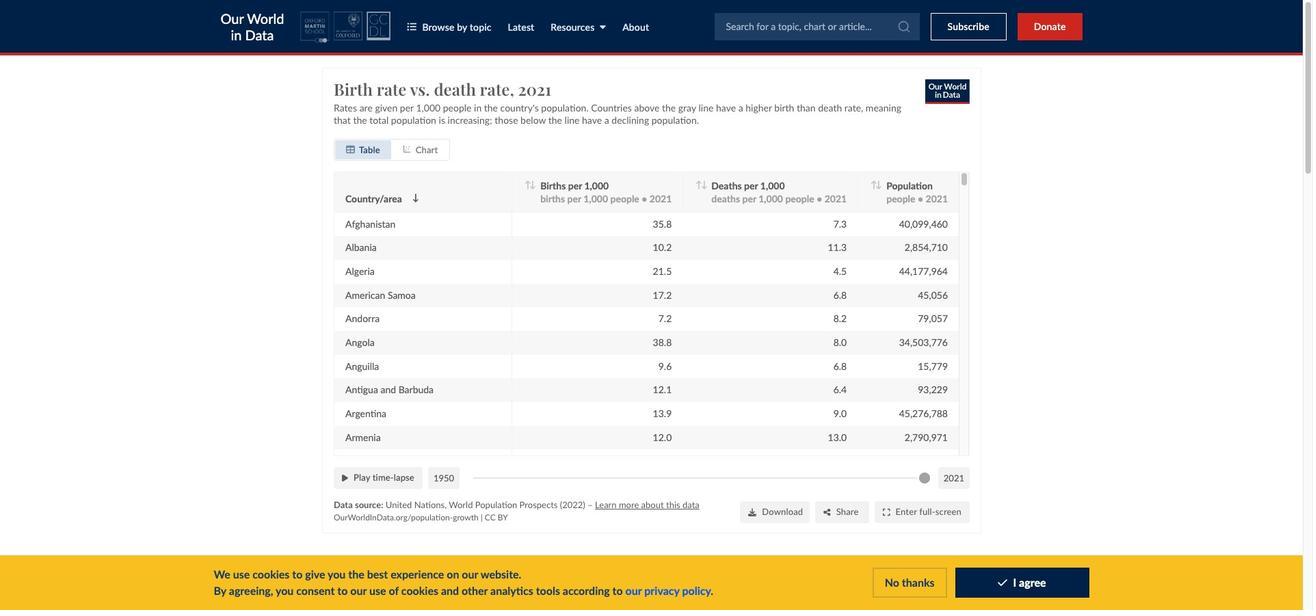 Task type: locate. For each thing, give the bounding box(es) containing it.
full-
[[919, 506, 935, 517]]

• inside births per 1,000 births per 1,000 people • 2021
[[641, 193, 647, 204]]

2 • from the left
[[816, 193, 822, 204]]

table image
[[346, 145, 355, 154]]

2 horizontal spatial arrow down long image
[[875, 181, 882, 190]]

vs.
[[410, 78, 430, 100]]

on
[[447, 568, 459, 581]]

gray
[[678, 102, 696, 113]]

by
[[214, 584, 226, 597]]

1 vertical spatial line
[[564, 114, 579, 126]]

1 vertical spatial data
[[333, 499, 352, 510]]

have left higher
[[716, 102, 736, 113]]

world up "growth" in the bottom of the page
[[448, 499, 473, 510]]

are
[[359, 102, 372, 113]]

7.2 down '12.0'
[[658, 455, 671, 467]]

thanks
[[902, 576, 935, 589]]

world inside our world in data
[[247, 10, 284, 26]]

our privacy policy link
[[625, 584, 711, 597]]

data
[[245, 26, 274, 43], [333, 499, 352, 510]]

you
[[328, 568, 346, 581], [276, 584, 294, 597]]

0 vertical spatial line
[[698, 102, 713, 113]]

6.4
[[833, 384, 846, 396]]

browse by topic
[[422, 21, 491, 33]]

7.3
[[833, 218, 846, 230]]

rate, up country's
[[479, 78, 514, 100]]

have
[[716, 102, 736, 113], [582, 114, 602, 126]]

0 horizontal spatial •
[[641, 193, 647, 204]]

0 horizontal spatial to
[[292, 568, 303, 581]]

2021 inside birth rate vs. death rate, 2021 rates are given per 1,000 people in the country's population. countries above the gray line have a higher birth than death rate, meaning that the total population is increasing; those below the line have a declining population.
[[518, 78, 551, 100]]

deaths
[[711, 180, 742, 191]]

birth rate vs. death rate, 2021 rates are given per 1,000 people in the country's population. countries above the gray line have a higher birth than death rate, meaning that the total population is increasing; those below the line have a declining population.
[[333, 78, 901, 126]]

population up "cc by" link
[[475, 499, 517, 510]]

1 horizontal spatial world
[[448, 499, 473, 510]]

2 horizontal spatial •
[[917, 193, 923, 204]]

6.8 down 4.5
[[833, 289, 846, 301]]

submit image
[[897, 19, 911, 33]]

deaths per 1,000 deaths per 1,000 people • 2021
[[711, 180, 846, 204]]

you left consent
[[276, 584, 294, 597]]

1 horizontal spatial and
[[441, 584, 459, 597]]

0 horizontal spatial world
[[247, 10, 284, 26]]

1,000
[[416, 102, 440, 113], [584, 180, 609, 191], [760, 180, 785, 191], [583, 193, 608, 204], [758, 193, 783, 204]]

1 vertical spatial population
[[475, 499, 517, 510]]

0 vertical spatial a
[[738, 102, 743, 113]]

time-
[[372, 472, 393, 483]]

9.0
[[833, 408, 846, 419]]

in inside our world in data
[[231, 26, 242, 43]]

1 horizontal spatial population
[[886, 180, 933, 191]]

0 horizontal spatial rate,
[[479, 78, 514, 100]]

1 vertical spatial rate,
[[844, 102, 863, 113]]

1 vertical spatial in
[[474, 102, 481, 113]]

0 horizontal spatial arrow down long image
[[529, 181, 536, 190]]

0 vertical spatial population
[[886, 180, 933, 191]]

latest link
[[508, 21, 534, 33]]

resources button
[[551, 20, 606, 34]]

line right below
[[564, 114, 579, 126]]

1 horizontal spatial use
[[369, 584, 386, 597]]

and down on
[[441, 584, 459, 597]]

population.
[[541, 102, 588, 113], [651, 114, 699, 126]]

1 vertical spatial a
[[604, 114, 609, 126]]

analytics
[[490, 584, 533, 597]]

0 vertical spatial you
[[328, 568, 346, 581]]

the down are
[[353, 114, 367, 126]]

the left gray
[[662, 102, 676, 113]]

• inside deaths per 1,000 deaths per 1,000 people • 2021
[[816, 193, 822, 204]]

7.2 up 38.8
[[658, 313, 671, 324]]

0 vertical spatial in
[[231, 26, 242, 43]]

per
[[400, 102, 413, 113], [568, 180, 582, 191], [744, 180, 758, 191], [567, 193, 581, 204], [742, 193, 756, 204]]

to
[[292, 568, 303, 581], [337, 584, 348, 597], [612, 584, 623, 597]]

ourworldindata.org/population-growth | cc by
[[333, 513, 508, 523]]

total
[[369, 114, 388, 126]]

angola
[[345, 337, 374, 348]]

1 vertical spatial 7.2
[[658, 455, 671, 467]]

1950
[[433, 472, 454, 483]]

0 horizontal spatial you
[[276, 584, 294, 597]]

0 vertical spatial use
[[233, 568, 250, 581]]

1 arrow up long image from the left
[[524, 181, 531, 190]]

0 horizontal spatial in
[[231, 26, 242, 43]]

births per 1,000 births per 1,000 people • 2021
[[540, 180, 671, 204]]

1 horizontal spatial arrow down long image
[[700, 181, 707, 190]]

0 vertical spatial 6.8
[[833, 289, 846, 301]]

2 arrow up long image from the left
[[870, 181, 877, 190]]

1 horizontal spatial in
[[474, 102, 481, 113]]

1 horizontal spatial a
[[738, 102, 743, 113]]

death right than
[[818, 102, 842, 113]]

6.8 up 6.4
[[833, 360, 846, 372]]

0 vertical spatial data
[[682, 499, 699, 510]]

6.8 for 45,056
[[833, 289, 846, 301]]

no thanks button
[[872, 568, 947, 597]]

people inside birth rate vs. death rate, 2021 rates are given per 1,000 people in the country's population. countries above the gray line have a higher birth than death rate, meaning that the total population is increasing; those below the line have a declining population.
[[443, 102, 471, 113]]

no thanks
[[885, 576, 935, 589]]

use left the "of"
[[369, 584, 386, 597]]

1 horizontal spatial cookies
[[401, 584, 438, 597]]

death up is at the left of page
[[434, 78, 476, 100]]

12.1
[[653, 384, 671, 396]]

arrow up long image left population people • 2021
[[870, 181, 877, 190]]

cookies down 'experience'
[[401, 584, 438, 597]]

2 6.8 from the top
[[833, 360, 846, 372]]

our
[[221, 10, 244, 26]]

ourworldindata.org/population-
[[333, 513, 453, 523]]

2021 up 40,099,460
[[925, 193, 948, 204]]

arrow down long image left births
[[529, 181, 536, 190]]

0 horizontal spatial population.
[[541, 102, 588, 113]]

the up those
[[484, 102, 498, 113]]

arrow down long image
[[529, 181, 536, 190], [700, 181, 707, 190], [875, 181, 882, 190]]

and
[[380, 384, 396, 396], [558, 576, 585, 596], [441, 584, 459, 597]]

7.2 for 11.2
[[658, 455, 671, 467]]

in inside birth rate vs. death rate, 2021 rates are given per 1,000 people in the country's population. countries above the gray line have a higher birth than death rate, meaning that the total population is increasing; those below the line have a declining population.
[[474, 102, 481, 113]]

.
[[711, 584, 713, 597]]

2021 up the 7.3
[[824, 193, 846, 204]]

meaning
[[865, 102, 901, 113]]

0 vertical spatial world
[[247, 10, 284, 26]]

data left source:
[[333, 499, 352, 510]]

1 horizontal spatial our
[[462, 568, 478, 581]]

use up agreeing,
[[233, 568, 250, 581]]

learn more about this data link
[[595, 499, 699, 510]]

1 horizontal spatial line
[[698, 102, 713, 113]]

Search for a topic, chart or article... search field
[[726, 11, 898, 41]]

2021 up country's
[[518, 78, 551, 100]]

browse by topic button
[[407, 20, 491, 34]]

population up 40,099,460
[[886, 180, 933, 191]]

the inside "we use cookies to give you the best experience on our website. by agreeing, you consent to our use of cookies and other analytics tools according to our privacy policy ."
[[348, 568, 364, 581]]

10.2
[[653, 242, 671, 253]]

nations,
[[414, 499, 446, 510]]

0 vertical spatial cookies
[[253, 568, 290, 581]]

and right antigua
[[380, 384, 396, 396]]

ourworldindata.org/population-growth link
[[333, 513, 478, 523]]

6.8 for 15,779
[[833, 360, 846, 372]]

birth
[[774, 102, 794, 113]]

cc
[[484, 513, 495, 523]]

0 vertical spatial data
[[245, 26, 274, 43]]

arrow up long image
[[524, 181, 531, 190], [870, 181, 877, 190]]

None field
[[714, 11, 920, 41]]

45,056
[[918, 289, 948, 301]]

44,177,964
[[899, 265, 948, 277]]

the left best
[[348, 568, 364, 581]]

a left higher
[[738, 102, 743, 113]]

play time-lapse
[[353, 472, 414, 483]]

population people • 2021
[[886, 180, 948, 204]]

afghanistan
[[345, 218, 395, 230]]

data right tools
[[589, 576, 621, 596]]

world
[[247, 10, 284, 26], [448, 499, 473, 510]]

samoa
[[387, 289, 415, 301]]

0 horizontal spatial have
[[582, 114, 602, 126]]

people inside births per 1,000 births per 1,000 people • 2021
[[610, 193, 639, 204]]

3 • from the left
[[917, 193, 923, 204]]

we
[[214, 568, 230, 581]]

0 horizontal spatial data
[[245, 26, 274, 43]]

data right this
[[682, 499, 699, 510]]

arrow down long image
[[412, 194, 419, 203]]

1 6.8 from the top
[[833, 289, 846, 301]]

and right research
[[558, 576, 585, 596]]

1 7.2 from the top
[[658, 313, 671, 324]]

1 vertical spatial world
[[448, 499, 473, 510]]

to right consent
[[337, 584, 348, 597]]

6.8
[[833, 289, 846, 301], [833, 360, 846, 372]]

1 horizontal spatial rate,
[[844, 102, 863, 113]]

our left privacy
[[625, 584, 642, 597]]

2021 up 35.8
[[649, 193, 671, 204]]

(2022)
[[560, 499, 585, 510]]

the
[[484, 102, 498, 113], [662, 102, 676, 113], [353, 114, 367, 126], [548, 114, 562, 126], [348, 568, 364, 581]]

line
[[698, 102, 713, 113], [564, 114, 579, 126]]

you right give
[[328, 568, 346, 581]]

topic
[[470, 21, 491, 33]]

a down countries
[[604, 114, 609, 126]]

table link
[[335, 140, 391, 159]]

population. up below
[[541, 102, 588, 113]]

i agree
[[1013, 576, 1046, 589]]

use
[[233, 568, 250, 581], [369, 584, 386, 597]]

1 vertical spatial data
[[589, 576, 621, 596]]

people inside deaths per 1,000 deaths per 1,000 people • 2021
[[785, 193, 814, 204]]

that
[[333, 114, 350, 126]]

• for deaths per 1,000 people
[[816, 193, 822, 204]]

1 vertical spatial have
[[582, 114, 602, 126]]

2021 down '106,543'
[[943, 472, 964, 483]]

data right our
[[245, 26, 274, 43]]

population. down gray
[[651, 114, 699, 126]]

about link
[[622, 21, 649, 33]]

0 vertical spatial have
[[716, 102, 736, 113]]

8.2
[[833, 313, 846, 324]]

0 horizontal spatial arrow up long image
[[524, 181, 531, 190]]

below
[[520, 114, 546, 126]]

we use cookies to give you the best experience on our website. by agreeing, you consent to our use of cookies and other analytics tools according to our privacy policy .
[[214, 568, 713, 597]]

our right on
[[462, 568, 478, 581]]

have down countries
[[582, 114, 602, 126]]

1,000 inside birth rate vs. death rate, 2021 rates are given per 1,000 people in the country's population. countries above the gray line have a higher birth than death rate, meaning that the total population is increasing; those below the line have a declining population.
[[416, 102, 440, 113]]

population inside population people • 2021
[[886, 180, 933, 191]]

7.2
[[658, 313, 671, 324], [658, 455, 671, 467]]

1 arrow down long image from the left
[[529, 181, 536, 190]]

arrow down long image left population people • 2021
[[875, 181, 882, 190]]

1 horizontal spatial you
[[328, 568, 346, 581]]

cookies up agreeing,
[[253, 568, 290, 581]]

1 vertical spatial 6.8
[[833, 360, 846, 372]]

1 • from the left
[[641, 193, 647, 204]]

rate, left the meaning
[[844, 102, 863, 113]]

1 vertical spatial you
[[276, 584, 294, 597]]

2 arrow down long image from the left
[[700, 181, 707, 190]]

1 vertical spatial cookies
[[401, 584, 438, 597]]

arrow down long image left deaths
[[700, 181, 707, 190]]

0 vertical spatial rate,
[[479, 78, 514, 100]]

1 vertical spatial death
[[818, 102, 842, 113]]

2 7.2 from the top
[[658, 455, 671, 467]]

1 horizontal spatial •
[[816, 193, 822, 204]]

1 horizontal spatial population.
[[651, 114, 699, 126]]

to left give
[[292, 568, 303, 581]]

None search field
[[714, 11, 920, 41]]

our left the "of"
[[350, 584, 367, 597]]

give
[[305, 568, 325, 581]]

share nodes image
[[823, 508, 830, 516]]

0 horizontal spatial death
[[434, 78, 476, 100]]

a
[[738, 102, 743, 113], [604, 114, 609, 126]]

tools
[[536, 584, 560, 597]]

declining
[[611, 114, 649, 126]]

to right "according"
[[612, 584, 623, 597]]

prospects
[[519, 499, 557, 510]]

death
[[434, 78, 476, 100], [818, 102, 842, 113]]

0 vertical spatial 7.2
[[658, 313, 671, 324]]

1 horizontal spatial arrow up long image
[[870, 181, 877, 190]]

1 horizontal spatial have
[[716, 102, 736, 113]]

2 horizontal spatial to
[[612, 584, 623, 597]]

arrow up long image left births
[[524, 181, 531, 190]]

3 arrow down long image from the left
[[875, 181, 882, 190]]

line right gray
[[698, 102, 713, 113]]

browse
[[422, 21, 454, 33]]

world right our
[[247, 10, 284, 26]]



Task type: describe. For each thing, give the bounding box(es) containing it.
other
[[462, 584, 488, 597]]

donate link
[[1018, 13, 1082, 40]]

1 horizontal spatial to
[[337, 584, 348, 597]]

38.8
[[653, 337, 671, 348]]

per inside birth rate vs. death rate, 2021 rates are given per 1,000 people in the country's population. countries above the gray line have a higher birth than death rate, meaning that the total population is increasing; those below the line have a declining population.
[[400, 102, 413, 113]]

donate
[[1034, 21, 1066, 32]]

arrow up long image
[[695, 181, 702, 190]]

more
[[619, 499, 639, 510]]

deaths
[[711, 193, 740, 204]]

45,276,788
[[899, 408, 948, 419]]

i
[[1013, 576, 1016, 589]]

expand image
[[883, 508, 890, 516]]

arrow up long image for population
[[870, 181, 877, 190]]

13.9
[[653, 408, 671, 419]]

i agree button
[[955, 568, 1089, 597]]

caret down image
[[600, 22, 606, 32]]

0 horizontal spatial line
[[564, 114, 579, 126]]

chart
[[415, 144, 438, 155]]

people inside population people • 2021
[[886, 193, 915, 204]]

0 horizontal spatial cookies
[[253, 568, 290, 581]]

antigua
[[345, 384, 378, 396]]

11.2
[[828, 455, 846, 467]]

this
[[666, 499, 680, 510]]

best
[[367, 568, 388, 581]]

algeria
[[345, 265, 374, 277]]

• inside population people • 2021
[[917, 193, 923, 204]]

arrow down long image for population
[[875, 181, 882, 190]]

enter full-screen
[[895, 506, 961, 517]]

anguilla
[[345, 360, 379, 372]]

no
[[885, 576, 899, 589]]

0 horizontal spatial use
[[233, 568, 250, 581]]

2 horizontal spatial our
[[625, 584, 642, 597]]

research
[[492, 576, 554, 596]]

0 vertical spatial population.
[[541, 102, 588, 113]]

• for births per 1,000 people
[[641, 193, 647, 204]]

1 horizontal spatial data
[[682, 499, 699, 510]]

1 horizontal spatial data
[[333, 499, 352, 510]]

countries
[[591, 102, 632, 113]]

country's
[[500, 102, 538, 113]]

0 horizontal spatial data
[[589, 576, 621, 596]]

above
[[634, 102, 659, 113]]

0 horizontal spatial population
[[475, 499, 517, 510]]

8.0
[[833, 337, 846, 348]]

download image
[[748, 508, 756, 516]]

40,099,460
[[899, 218, 948, 230]]

rates
[[333, 102, 357, 113]]

the right below
[[548, 114, 562, 126]]

data inside our world in data
[[245, 26, 274, 43]]

chart link
[[391, 140, 448, 159]]

0 vertical spatial death
[[434, 78, 476, 100]]

data source: united nations, world population prospects (2022) – learn more about this data
[[333, 499, 699, 510]]

arrow down long image for births per 1,000
[[529, 181, 536, 190]]

american samoa
[[345, 289, 415, 301]]

0 horizontal spatial a
[[604, 114, 609, 126]]

15,779
[[918, 360, 948, 372]]

play
[[353, 472, 370, 483]]

1 horizontal spatial death
[[818, 102, 842, 113]]

andorra
[[345, 313, 379, 324]]

11.3
[[828, 242, 846, 253]]

list ul image
[[407, 22, 417, 32]]

79,057
[[918, 313, 948, 324]]

13.0
[[828, 431, 846, 443]]

births
[[540, 180, 565, 191]]

enter full-screen button
[[874, 501, 969, 523]]

2021 inside births per 1,000 births per 1,000 people • 2021
[[649, 193, 671, 204]]

9.6
[[658, 360, 671, 372]]

2,790,971
[[904, 431, 948, 443]]

subscribe
[[948, 21, 989, 32]]

play time-lapse button
[[333, 467, 422, 489]]

check image
[[998, 578, 1008, 588]]

and inside "we use cookies to give you the best experience on our website. by agreeing, you consent to our use of cookies and other analytics tools according to our privacy policy ."
[[441, 584, 459, 597]]

1 vertical spatial use
[[369, 584, 386, 597]]

21.5
[[653, 265, 671, 277]]

by
[[457, 21, 467, 33]]

growth
[[453, 513, 478, 523]]

learn
[[595, 499, 616, 510]]

increasing;
[[447, 114, 492, 126]]

experience
[[391, 568, 444, 581]]

our world in data
[[221, 10, 284, 43]]

106,543
[[912, 455, 948, 467]]

17.2
[[653, 289, 671, 301]]

oxford martin school logo image
[[300, 12, 363, 43]]

cc by link
[[484, 513, 508, 523]]

7.2 for 8.2
[[658, 313, 671, 324]]

american
[[345, 289, 385, 301]]

by
[[497, 513, 508, 523]]

play image
[[342, 474, 348, 482]]

2,854,710
[[904, 242, 948, 253]]

2 horizontal spatial and
[[558, 576, 585, 596]]

consent
[[296, 584, 335, 597]]

global change data lab logo image
[[367, 12, 391, 40]]

2021 inside population people • 2021
[[925, 193, 948, 204]]

birth
[[333, 78, 372, 100]]

0 horizontal spatial our
[[350, 584, 367, 597]]

2021 inside deaths per 1,000 deaths per 1,000 people • 2021
[[824, 193, 846, 204]]

albania
[[345, 242, 376, 253]]

agree
[[1019, 576, 1046, 589]]

lapse
[[393, 472, 414, 483]]

latest
[[508, 21, 534, 33]]

resources
[[551, 21, 595, 33]]

arrow down long image for deaths per 1,000
[[700, 181, 707, 190]]

is
[[438, 114, 445, 126]]

related
[[433, 576, 488, 596]]

argentina
[[345, 408, 386, 419]]

1 vertical spatial population.
[[651, 114, 699, 126]]

about
[[622, 21, 649, 33]]

source:
[[355, 499, 383, 510]]

35.8
[[653, 218, 671, 230]]

policy
[[682, 584, 711, 597]]

barbuda
[[398, 384, 433, 396]]

related research and data
[[433, 576, 621, 596]]

0 horizontal spatial and
[[380, 384, 396, 396]]

subscribe button
[[931, 13, 1007, 40]]

united
[[385, 499, 412, 510]]

according
[[563, 584, 610, 597]]

share button
[[815, 501, 869, 523]]

arrow up long image for births
[[524, 181, 531, 190]]

download button
[[740, 501, 810, 523]]



Task type: vqa. For each thing, say whether or not it's contained in the screenshot.


